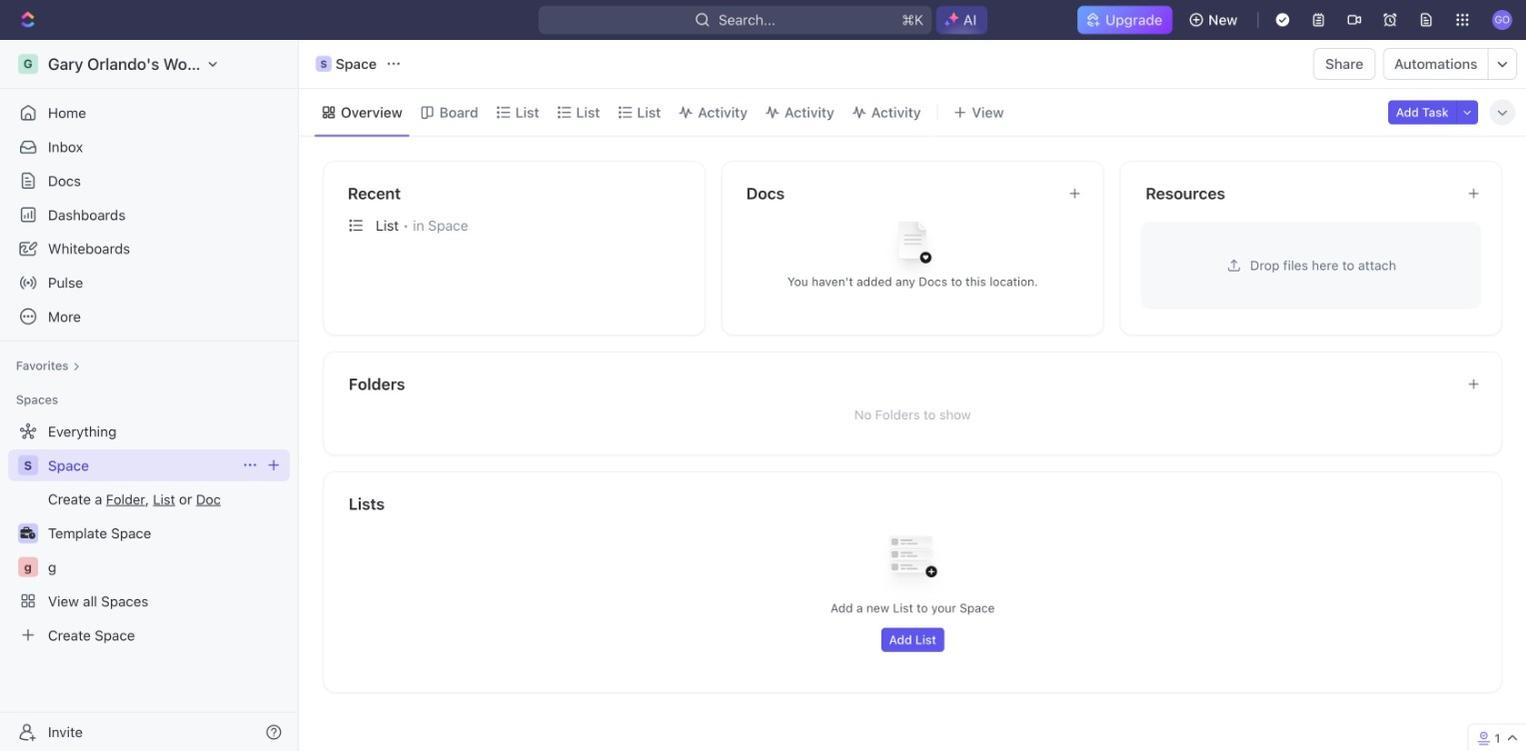 Task type: describe. For each thing, give the bounding box(es) containing it.
0 horizontal spatial space, , element
[[18, 456, 38, 476]]

g, , element
[[18, 558, 38, 578]]

no most used docs image
[[873, 206, 953, 286]]

0 vertical spatial space, , element
[[316, 56, 332, 72]]

gary orlando's workspace, , element
[[18, 54, 38, 74]]



Task type: locate. For each thing, give the bounding box(es) containing it.
sidebar navigation
[[0, 40, 303, 752]]

space, , element
[[316, 56, 332, 72], [18, 456, 38, 476]]

tree inside sidebar navigation
[[8, 416, 290, 652]]

tree
[[8, 416, 290, 652]]

1 horizontal spatial space, , element
[[316, 56, 332, 72]]

1 vertical spatial space, , element
[[18, 456, 38, 476]]

no lists icon. image
[[873, 521, 953, 601]]

business time image
[[20, 528, 35, 540]]



Task type: vqa. For each thing, say whether or not it's contained in the screenshot.
user group "image"
no



